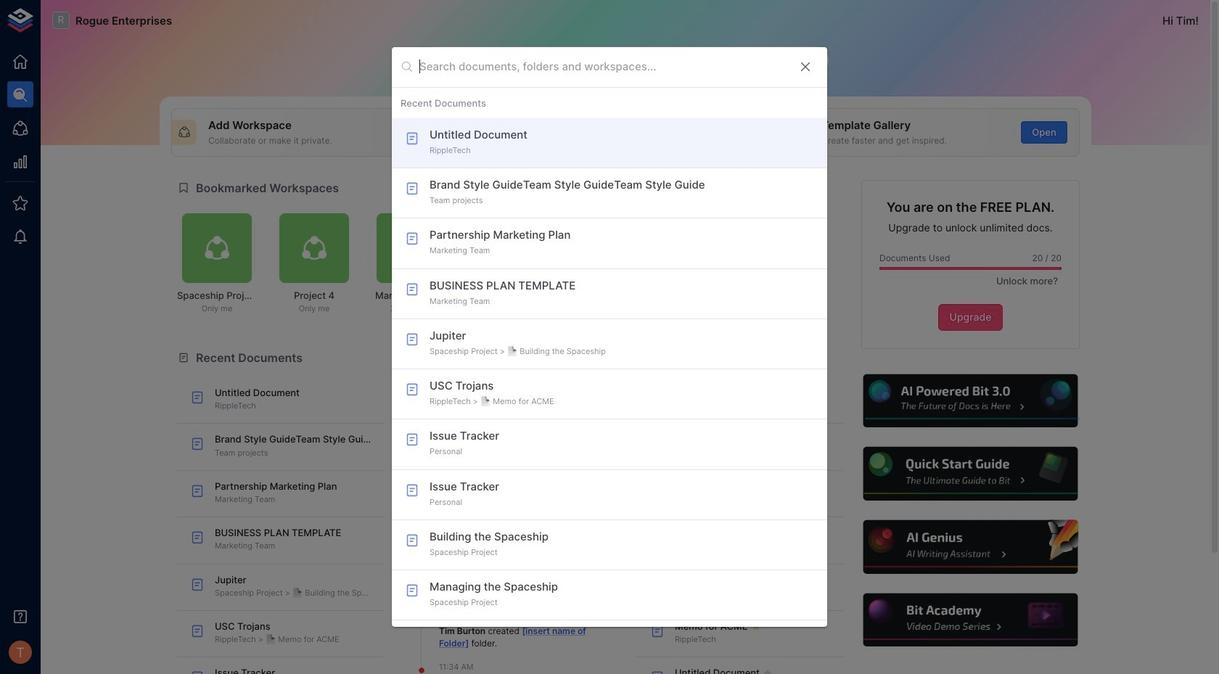 Task type: describe. For each thing, give the bounding box(es) containing it.
1 help image from the top
[[861, 372, 1080, 430]]



Task type: vqa. For each thing, say whether or not it's contained in the screenshot.
remove bookmark image on the top left of page
no



Task type: locate. For each thing, give the bounding box(es) containing it.
3 help image from the top
[[861, 518, 1080, 576]]

help image
[[861, 372, 1080, 430], [861, 445, 1080, 503], [861, 518, 1080, 576], [861, 591, 1080, 649]]

4 help image from the top
[[861, 591, 1080, 649]]

dialog
[[392, 47, 827, 627]]

2 help image from the top
[[861, 445, 1080, 503]]

Search documents, folders and workspaces... text field
[[419, 56, 787, 78]]



